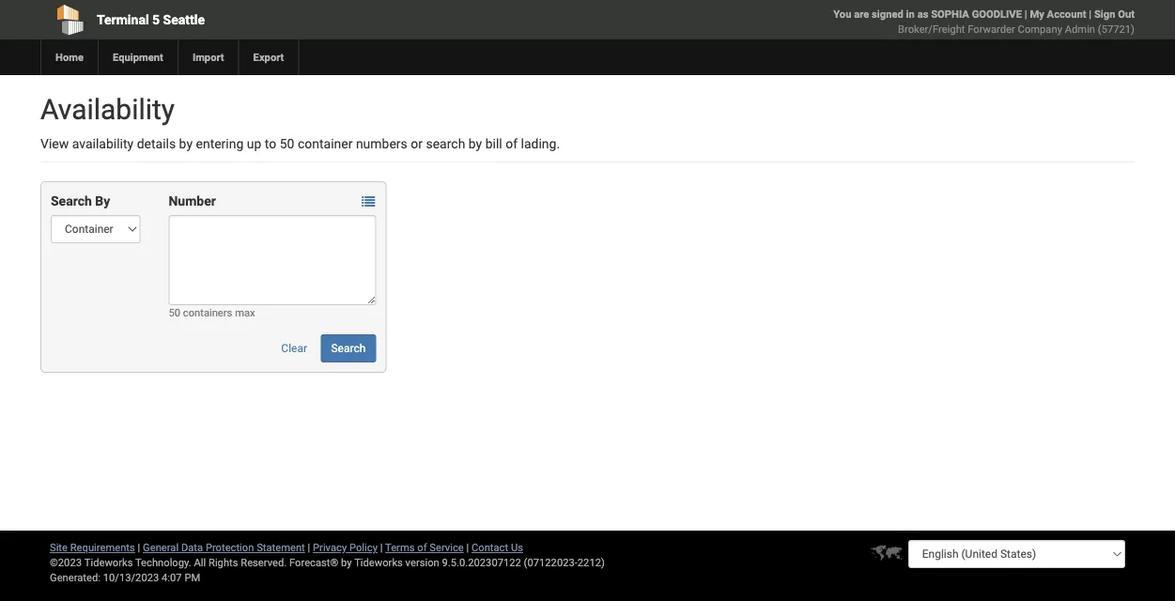 Task type: locate. For each thing, give the bounding box(es) containing it.
0 horizontal spatial search
[[51, 193, 92, 209]]

you are signed in as sophia goodlive | my account | sign out broker/freight forwarder company admin (57721)
[[834, 8, 1135, 35]]

by left the bill
[[469, 136, 482, 151]]

statement
[[257, 542, 305, 554]]

up
[[247, 136, 262, 151]]

forwarder
[[968, 23, 1016, 35]]

50 right to
[[280, 136, 295, 151]]

lading.
[[521, 136, 560, 151]]

terminal
[[97, 12, 149, 27]]

broker/freight
[[899, 23, 966, 35]]

0 vertical spatial 50
[[280, 136, 295, 151]]

by
[[179, 136, 193, 151], [469, 136, 482, 151], [341, 557, 352, 569]]

1 vertical spatial search
[[331, 342, 366, 355]]

of up version
[[418, 542, 427, 554]]

0 vertical spatial of
[[506, 136, 518, 151]]

view
[[40, 136, 69, 151]]

search
[[51, 193, 92, 209], [331, 342, 366, 355]]

company
[[1019, 23, 1063, 35]]

home
[[55, 51, 84, 63]]

| up forecast®
[[308, 542, 310, 554]]

my account link
[[1031, 8, 1087, 20]]

goodlive
[[972, 8, 1023, 20]]

50 left 'containers'
[[169, 307, 180, 319]]

0 vertical spatial search
[[51, 193, 92, 209]]

by down "privacy policy" link
[[341, 557, 352, 569]]

sign out link
[[1095, 8, 1135, 20]]

contact
[[472, 542, 509, 554]]

1 horizontal spatial of
[[506, 136, 518, 151]]

search left by
[[51, 193, 92, 209]]

number
[[169, 193, 216, 209]]

clear
[[281, 342, 307, 355]]

search by
[[51, 193, 110, 209]]

reserved.
[[241, 557, 287, 569]]

sophia
[[932, 8, 970, 20]]

us
[[511, 542, 523, 554]]

2212)
[[578, 557, 605, 569]]

entering
[[196, 136, 244, 151]]

Number text field
[[169, 215, 376, 305]]

2 horizontal spatial by
[[469, 136, 482, 151]]

0 horizontal spatial 50
[[169, 307, 180, 319]]

pm
[[185, 572, 200, 584]]

| left sign at the top right
[[1090, 8, 1092, 20]]

| left general
[[138, 542, 140, 554]]

1 vertical spatial of
[[418, 542, 427, 554]]

service
[[430, 542, 464, 554]]

availability
[[40, 93, 175, 126]]

search right clear
[[331, 342, 366, 355]]

as
[[918, 8, 929, 20]]

equipment link
[[98, 39, 178, 75]]

requirements
[[70, 542, 135, 554]]

you
[[834, 8, 852, 20]]

search inside 'button'
[[331, 342, 366, 355]]

privacy
[[313, 542, 347, 554]]

50
[[280, 136, 295, 151], [169, 307, 180, 319]]

terminal 5 seattle link
[[40, 0, 480, 39]]

signed
[[872, 8, 904, 20]]

of
[[506, 136, 518, 151], [418, 542, 427, 554]]

of right the bill
[[506, 136, 518, 151]]

|
[[1025, 8, 1028, 20], [1090, 8, 1092, 20], [138, 542, 140, 554], [308, 542, 310, 554], [380, 542, 383, 554], [467, 542, 469, 554]]

by right details
[[179, 136, 193, 151]]

version
[[406, 557, 440, 569]]

(07122023-
[[524, 557, 578, 569]]

are
[[855, 8, 870, 20]]

policy
[[350, 542, 378, 554]]

site
[[50, 542, 68, 554]]

home link
[[40, 39, 98, 75]]

1 horizontal spatial search
[[331, 342, 366, 355]]

rights
[[209, 557, 238, 569]]

0 horizontal spatial by
[[179, 136, 193, 151]]

general data protection statement link
[[143, 542, 305, 554]]

| up tideworks
[[380, 542, 383, 554]]

max
[[235, 307, 255, 319]]

50 containers max
[[169, 307, 255, 319]]

1 horizontal spatial by
[[341, 557, 352, 569]]

generated:
[[50, 572, 101, 584]]

0 horizontal spatial of
[[418, 542, 427, 554]]



Task type: vqa. For each thing, say whether or not it's contained in the screenshot.
2
no



Task type: describe. For each thing, give the bounding box(es) containing it.
export
[[253, 51, 284, 63]]

10/13/2023
[[103, 572, 159, 584]]

1 vertical spatial 50
[[169, 307, 180, 319]]

import
[[193, 51, 224, 63]]

view availability details by entering up to 50 container numbers or search by bill of lading.
[[40, 136, 560, 151]]

5
[[152, 12, 160, 27]]

equipment
[[113, 51, 163, 63]]

tideworks
[[354, 557, 403, 569]]

all
[[194, 557, 206, 569]]

by inside site requirements | general data protection statement | privacy policy | terms of service | contact us ©2023 tideworks technology. all rights reserved. forecast® by tideworks version 9.5.0.202307122 (07122023-2212) generated: 10/13/2023 4:07 pm
[[341, 557, 352, 569]]

terms
[[385, 542, 415, 554]]

| left my
[[1025, 8, 1028, 20]]

general
[[143, 542, 179, 554]]

search for search
[[331, 342, 366, 355]]

terms of service link
[[385, 542, 464, 554]]

terminal 5 seattle
[[97, 12, 205, 27]]

privacy policy link
[[313, 542, 378, 554]]

technology.
[[135, 557, 191, 569]]

9.5.0.202307122
[[442, 557, 522, 569]]

show list image
[[362, 195, 375, 208]]

| up 9.5.0.202307122
[[467, 542, 469, 554]]

(57721)
[[1099, 23, 1135, 35]]

in
[[907, 8, 915, 20]]

out
[[1119, 8, 1135, 20]]

my
[[1031, 8, 1045, 20]]

data
[[181, 542, 203, 554]]

1 horizontal spatial 50
[[280, 136, 295, 151]]

sign
[[1095, 8, 1116, 20]]

©2023 tideworks
[[50, 557, 133, 569]]

protection
[[206, 542, 254, 554]]

by
[[95, 193, 110, 209]]

search button
[[321, 335, 376, 363]]

bill
[[486, 136, 503, 151]]

contact us link
[[472, 542, 523, 554]]

clear button
[[271, 335, 318, 363]]

search for search by
[[51, 193, 92, 209]]

forecast®
[[290, 557, 339, 569]]

site requirements link
[[50, 542, 135, 554]]

or
[[411, 136, 423, 151]]

4:07
[[162, 572, 182, 584]]

seattle
[[163, 12, 205, 27]]

availability
[[72, 136, 134, 151]]

to
[[265, 136, 277, 151]]

container
[[298, 136, 353, 151]]

account
[[1048, 8, 1087, 20]]

of inside site requirements | general data protection statement | privacy policy | terms of service | contact us ©2023 tideworks technology. all rights reserved. forecast® by tideworks version 9.5.0.202307122 (07122023-2212) generated: 10/13/2023 4:07 pm
[[418, 542, 427, 554]]

details
[[137, 136, 176, 151]]

import link
[[178, 39, 238, 75]]

search
[[426, 136, 466, 151]]

admin
[[1066, 23, 1096, 35]]

site requirements | general data protection statement | privacy policy | terms of service | contact us ©2023 tideworks technology. all rights reserved. forecast® by tideworks version 9.5.0.202307122 (07122023-2212) generated: 10/13/2023 4:07 pm
[[50, 542, 605, 584]]

containers
[[183, 307, 233, 319]]

numbers
[[356, 136, 408, 151]]

export link
[[238, 39, 298, 75]]



